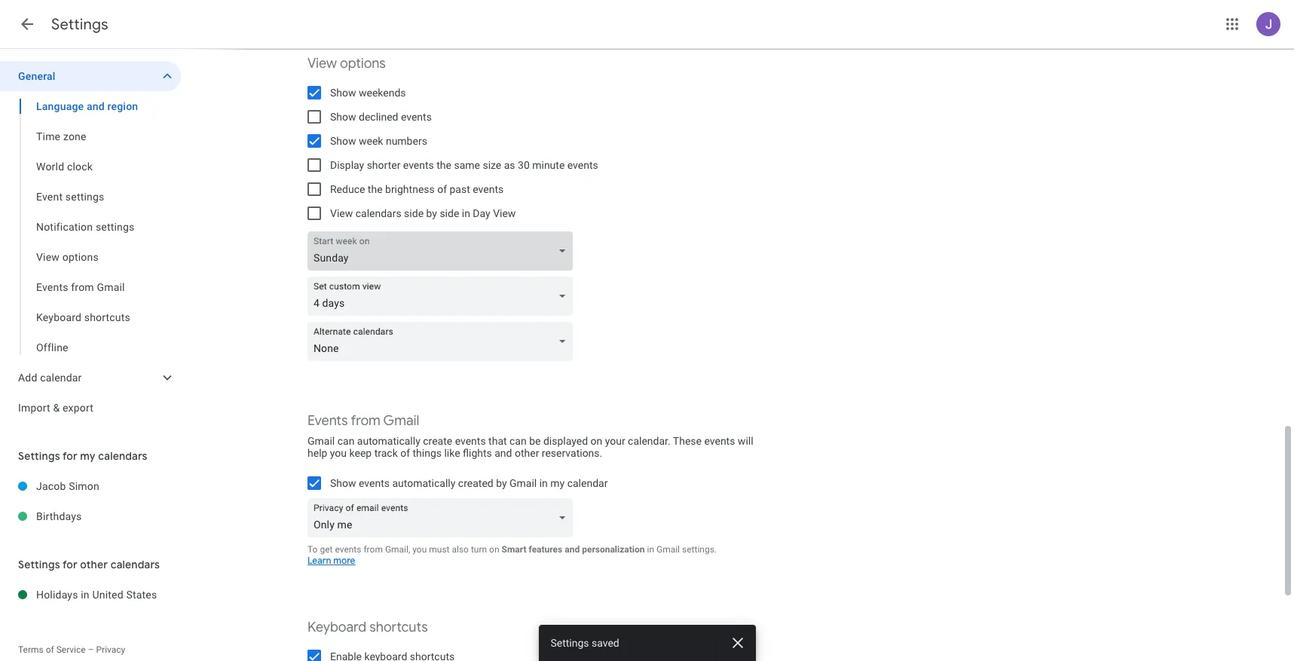 Task type: vqa. For each thing, say whether or not it's contained in the screenshot.
Guests 'text field'
no



Task type: describe. For each thing, give the bounding box(es) containing it.
events from gmail gmail can automatically create events that can be displayed on your calendar. these events will help you keep track of things like flights and other reservations.
[[308, 412, 753, 459]]

show for show week numbers
[[330, 135, 356, 147]]

show for show weekends
[[330, 87, 356, 99]]

add
[[18, 372, 37, 384]]

events for events from gmail
[[36, 281, 68, 293]]

gmail down notification settings
[[97, 281, 125, 293]]

settings saved
[[551, 637, 619, 649]]

for for other
[[63, 558, 77, 571]]

gmail left keep
[[308, 435, 335, 447]]

30
[[518, 159, 530, 171]]

settings for other calendars
[[18, 558, 160, 571]]

show for show declined events
[[330, 111, 356, 123]]

flights
[[463, 447, 492, 459]]

that
[[489, 435, 507, 447]]

1 vertical spatial the
[[368, 183, 383, 195]]

reservations.
[[542, 447, 602, 459]]

events down size at left top
[[473, 183, 504, 195]]

gmail down be
[[510, 477, 537, 489]]

events up the numbers
[[401, 111, 432, 123]]

add calendar
[[18, 372, 82, 384]]

states
[[126, 589, 157, 601]]

terms
[[18, 645, 43, 655]]

get
[[320, 544, 333, 555]]

things
[[413, 447, 442, 459]]

events down track
[[359, 477, 390, 489]]

united
[[92, 589, 123, 601]]

event settings
[[36, 191, 104, 203]]

settings for settings for my calendars
[[18, 449, 60, 463]]

general tree item
[[0, 61, 181, 91]]

group containing language and region
[[0, 91, 181, 363]]

1 vertical spatial automatically
[[392, 477, 456, 489]]

calendars for settings for other calendars
[[111, 558, 160, 571]]

week
[[359, 135, 383, 147]]

show week numbers
[[330, 135, 427, 147]]

offline
[[36, 341, 68, 354]]

reduce
[[330, 183, 365, 195]]

0 vertical spatial by
[[426, 207, 437, 219]]

language
[[36, 100, 84, 112]]

1 vertical spatial keyboard
[[308, 619, 366, 636]]

privacy
[[96, 645, 125, 655]]

created
[[458, 477, 494, 489]]

create
[[423, 435, 452, 447]]

settings heading
[[51, 15, 108, 34]]

reduce the brightness of past events
[[330, 183, 504, 195]]

gmail,
[[385, 544, 410, 555]]

world clock
[[36, 161, 93, 173]]

export
[[63, 402, 94, 414]]

2 can from the left
[[510, 435, 527, 447]]

settings for settings
[[51, 15, 108, 34]]

1 horizontal spatial the
[[437, 159, 452, 171]]

1 horizontal spatial shortcuts
[[370, 619, 428, 636]]

0 vertical spatial calendars
[[356, 207, 402, 219]]

displayed
[[543, 435, 588, 447]]

jacob
[[36, 480, 66, 492]]

display
[[330, 159, 364, 171]]

personalization
[[582, 544, 645, 555]]

shorter
[[367, 159, 401, 171]]

help
[[308, 447, 327, 459]]

and inside events from gmail gmail can automatically create events that can be displayed on your calendar. these events will help you keep track of things like flights and other reservations.
[[495, 447, 512, 459]]

saved
[[592, 637, 619, 649]]

view down notification
[[36, 251, 60, 263]]

show events automatically created by gmail in my calendar
[[330, 477, 608, 489]]

numbers
[[386, 135, 427, 147]]

shortcuts inside group
[[84, 311, 130, 323]]

general
[[18, 70, 55, 82]]

&
[[53, 402, 60, 414]]

view calendars side by side in day view
[[330, 207, 516, 219]]

for for my
[[63, 449, 77, 463]]

1 vertical spatial keyboard shortcuts
[[308, 619, 428, 636]]

be
[[529, 435, 541, 447]]

other inside events from gmail gmail can automatically create events that can be displayed on your calendar. these events will help you keep track of things like flights and other reservations.
[[515, 447, 539, 459]]

to get events from gmail, you must also turn on smart features and personalization in gmail settings. learn more
[[308, 544, 717, 567]]

size
[[483, 159, 501, 171]]

holidays in united states
[[36, 589, 157, 601]]

birthdays link
[[36, 501, 181, 531]]

import
[[18, 402, 50, 414]]

settings for my calendars
[[18, 449, 148, 463]]

privacy link
[[96, 645, 125, 655]]

settings for settings saved
[[551, 637, 589, 649]]

calendar.
[[628, 435, 671, 447]]

features
[[529, 544, 563, 555]]

holidays in united states link
[[36, 580, 181, 610]]

from for events from gmail
[[71, 281, 94, 293]]

0 vertical spatial of
[[437, 183, 447, 195]]

holidays in united states tree item
[[0, 580, 181, 610]]

these
[[673, 435, 702, 447]]

events left that
[[455, 435, 486, 447]]

display shorter events the same size as 30 minute events
[[330, 159, 598, 171]]

like
[[444, 447, 460, 459]]

learn more link
[[308, 555, 355, 567]]

on inside events from gmail gmail can automatically create events that can be displayed on your calendar. these events will help you keep track of things like flights and other reservations.
[[591, 435, 602, 447]]

will
[[738, 435, 753, 447]]

view options inside group
[[36, 251, 99, 263]]



Task type: locate. For each thing, give the bounding box(es) containing it.
keyboard shortcuts inside group
[[36, 311, 130, 323]]

notification settings
[[36, 221, 135, 233]]

and right flights
[[495, 447, 512, 459]]

tree containing general
[[0, 61, 181, 423]]

the
[[437, 159, 452, 171], [368, 183, 383, 195]]

for up jacob simon
[[63, 449, 77, 463]]

keep
[[349, 447, 372, 459]]

events for events from gmail gmail can automatically create events that can be displayed on your calendar. these events will help you keep track of things like flights and other reservations.
[[308, 412, 348, 430]]

0 vertical spatial on
[[591, 435, 602, 447]]

birthdays
[[36, 510, 82, 522]]

jacob simon tree item
[[0, 471, 181, 501]]

1 horizontal spatial view options
[[308, 55, 386, 72]]

1 horizontal spatial and
[[495, 447, 512, 459]]

settings
[[51, 15, 108, 34], [18, 449, 60, 463], [18, 558, 60, 571], [551, 637, 589, 649]]

0 horizontal spatial on
[[489, 544, 499, 555]]

automatically down things
[[392, 477, 456, 489]]

settings for my calendars tree
[[0, 471, 181, 531]]

0 vertical spatial events
[[36, 281, 68, 293]]

view down "reduce"
[[330, 207, 353, 219]]

4 show from the top
[[330, 477, 356, 489]]

show up display
[[330, 135, 356, 147]]

calendar up &
[[40, 372, 82, 384]]

settings left saved
[[551, 637, 589, 649]]

0 vertical spatial and
[[87, 100, 105, 112]]

also
[[452, 544, 469, 555]]

1 vertical spatial of
[[400, 447, 410, 459]]

1 horizontal spatial on
[[591, 435, 602, 447]]

from inside to get events from gmail, you must also turn on smart features and personalization in gmail settings. learn more
[[364, 544, 383, 555]]

calendar down reservations.
[[567, 477, 608, 489]]

1 vertical spatial from
[[351, 412, 381, 430]]

keyboard shortcuts down the more
[[308, 619, 428, 636]]

day
[[473, 207, 490, 219]]

1 vertical spatial other
[[80, 558, 108, 571]]

time
[[36, 130, 60, 142]]

other up holidays in united states
[[80, 558, 108, 571]]

show down 'show weekends'
[[330, 111, 356, 123]]

0 horizontal spatial side
[[404, 207, 424, 219]]

0 horizontal spatial other
[[80, 558, 108, 571]]

show left 'weekends'
[[330, 87, 356, 99]]

by down reduce the brightness of past events
[[426, 207, 437, 219]]

show declined events
[[330, 111, 432, 123]]

3 show from the top
[[330, 135, 356, 147]]

turn
[[471, 544, 487, 555]]

0 vertical spatial keyboard shortcuts
[[36, 311, 130, 323]]

and inside to get events from gmail, you must also turn on smart features and personalization in gmail settings. learn more
[[565, 544, 580, 555]]

side down reduce the brightness of past events
[[404, 207, 424, 219]]

on left your
[[591, 435, 602, 447]]

0 horizontal spatial events
[[36, 281, 68, 293]]

past
[[450, 183, 470, 195]]

keyboard up offline
[[36, 311, 81, 323]]

events up reduce the brightness of past events
[[403, 159, 434, 171]]

1 vertical spatial settings
[[96, 221, 135, 233]]

1 vertical spatial for
[[63, 558, 77, 571]]

2 vertical spatial and
[[565, 544, 580, 555]]

1 vertical spatial on
[[489, 544, 499, 555]]

events up help
[[308, 412, 348, 430]]

gmail up track
[[383, 412, 419, 430]]

minute
[[532, 159, 565, 171]]

settings.
[[682, 544, 717, 555]]

side
[[404, 207, 424, 219], [440, 207, 459, 219]]

more
[[333, 555, 355, 567]]

events from gmail
[[36, 281, 125, 293]]

1 vertical spatial view options
[[36, 251, 99, 263]]

from
[[71, 281, 94, 293], [351, 412, 381, 430], [364, 544, 383, 555]]

birthdays tree item
[[0, 501, 181, 531]]

gmail
[[97, 281, 125, 293], [383, 412, 419, 430], [308, 435, 335, 447], [510, 477, 537, 489], [657, 544, 680, 555]]

your
[[605, 435, 625, 447]]

for up holidays on the bottom left of the page
[[63, 558, 77, 571]]

from for events from gmail gmail can automatically create events that can be displayed on your calendar. these events will help you keep track of things like flights and other reservations.
[[351, 412, 381, 430]]

events inside to get events from gmail, you must also turn on smart features and personalization in gmail settings. learn more
[[335, 544, 361, 555]]

2 show from the top
[[330, 111, 356, 123]]

can
[[337, 435, 355, 447], [510, 435, 527, 447]]

2 vertical spatial from
[[364, 544, 383, 555]]

to
[[308, 544, 318, 555]]

my down reservations.
[[551, 477, 565, 489]]

and left 'region' on the top left
[[87, 100, 105, 112]]

2 side from the left
[[440, 207, 459, 219]]

show down keep
[[330, 477, 356, 489]]

0 horizontal spatial my
[[80, 449, 96, 463]]

settings
[[65, 191, 104, 203], [96, 221, 135, 233]]

settings up holidays on the bottom left of the page
[[18, 558, 60, 571]]

0 vertical spatial view options
[[308, 55, 386, 72]]

service
[[56, 645, 86, 655]]

event
[[36, 191, 63, 203]]

you right help
[[330, 447, 347, 459]]

smart
[[502, 544, 527, 555]]

2 vertical spatial calendars
[[111, 558, 160, 571]]

1 vertical spatial calendar
[[567, 477, 608, 489]]

gmail inside to get events from gmail, you must also turn on smart features and personalization in gmail settings. learn more
[[657, 544, 680, 555]]

automatically inside events from gmail gmail can automatically create events that can be displayed on your calendar. these events will help you keep track of things like flights and other reservations.
[[357, 435, 420, 447]]

tree
[[0, 61, 181, 423]]

1 horizontal spatial you
[[413, 544, 427, 555]]

1 horizontal spatial of
[[400, 447, 410, 459]]

events
[[36, 281, 68, 293], [308, 412, 348, 430]]

keyboard down learn more link
[[308, 619, 366, 636]]

view up 'show weekends'
[[308, 55, 337, 72]]

holidays
[[36, 589, 78, 601]]

zone
[[63, 130, 86, 142]]

0 vertical spatial my
[[80, 449, 96, 463]]

my up jacob simon tree item
[[80, 449, 96, 463]]

go back image
[[18, 15, 36, 33]]

in inside to get events from gmail, you must also turn on smart features and personalization in gmail settings. learn more
[[647, 544, 654, 555]]

1 horizontal spatial options
[[340, 55, 386, 72]]

0 horizontal spatial the
[[368, 183, 383, 195]]

1 show from the top
[[330, 87, 356, 99]]

0 vertical spatial other
[[515, 447, 539, 459]]

shortcuts
[[84, 311, 130, 323], [370, 619, 428, 636]]

learn
[[308, 555, 331, 567]]

0 vertical spatial automatically
[[357, 435, 420, 447]]

2 for from the top
[[63, 558, 77, 571]]

settings up notification settings
[[65, 191, 104, 203]]

1 vertical spatial shortcuts
[[370, 619, 428, 636]]

1 horizontal spatial by
[[496, 477, 507, 489]]

in right personalization
[[647, 544, 654, 555]]

1 horizontal spatial my
[[551, 477, 565, 489]]

view options up 'show weekends'
[[308, 55, 386, 72]]

1 horizontal spatial side
[[440, 207, 459, 219]]

track
[[374, 447, 398, 459]]

calendars down "reduce"
[[356, 207, 402, 219]]

settings up jacob
[[18, 449, 60, 463]]

0 horizontal spatial keyboard shortcuts
[[36, 311, 130, 323]]

the left 'same'
[[437, 159, 452, 171]]

1 side from the left
[[404, 207, 424, 219]]

import & export
[[18, 402, 94, 414]]

events left will
[[704, 435, 735, 447]]

events right the minute
[[567, 159, 598, 171]]

options up 'show weekends'
[[340, 55, 386, 72]]

options up events from gmail
[[62, 251, 99, 263]]

settings right go back icon
[[51, 15, 108, 34]]

0 vertical spatial from
[[71, 281, 94, 293]]

events inside events from gmail gmail can automatically create events that can be displayed on your calendar. these events will help you keep track of things like flights and other reservations.
[[308, 412, 348, 430]]

1 vertical spatial calendars
[[98, 449, 148, 463]]

jacob simon
[[36, 480, 99, 492]]

2 horizontal spatial and
[[565, 544, 580, 555]]

can left be
[[510, 435, 527, 447]]

simon
[[69, 480, 99, 492]]

1 can from the left
[[337, 435, 355, 447]]

from left gmail,
[[364, 544, 383, 555]]

group
[[0, 91, 181, 363]]

time zone
[[36, 130, 86, 142]]

of inside events from gmail gmail can automatically create events that can be displayed on your calendar. these events will help you keep track of things like flights and other reservations.
[[400, 447, 410, 459]]

2 horizontal spatial of
[[437, 183, 447, 195]]

you inside events from gmail gmail can automatically create events that can be displayed on your calendar. these events will help you keep track of things like flights and other reservations.
[[330, 447, 347, 459]]

terms of service link
[[18, 645, 86, 655]]

1 vertical spatial by
[[496, 477, 507, 489]]

on right turn
[[489, 544, 499, 555]]

0 vertical spatial calendar
[[40, 372, 82, 384]]

declined
[[359, 111, 398, 123]]

weekends
[[359, 87, 406, 99]]

calendars
[[356, 207, 402, 219], [98, 449, 148, 463], [111, 558, 160, 571]]

None field
[[308, 231, 579, 271], [308, 277, 579, 316], [308, 322, 579, 361], [308, 498, 579, 537], [308, 231, 579, 271], [308, 277, 579, 316], [308, 322, 579, 361], [308, 498, 579, 537]]

1 horizontal spatial can
[[510, 435, 527, 447]]

and right features
[[565, 544, 580, 555]]

on inside to get events from gmail, you must also turn on smart features and personalization in gmail settings. learn more
[[489, 544, 499, 555]]

show for show events automatically created by gmail in my calendar
[[330, 477, 356, 489]]

the down shorter
[[368, 183, 383, 195]]

in left day
[[462, 207, 470, 219]]

0 horizontal spatial by
[[426, 207, 437, 219]]

settings for event settings
[[65, 191, 104, 203]]

1 vertical spatial my
[[551, 477, 565, 489]]

events
[[401, 111, 432, 123], [403, 159, 434, 171], [567, 159, 598, 171], [473, 183, 504, 195], [455, 435, 486, 447], [704, 435, 735, 447], [359, 477, 390, 489], [335, 544, 361, 555]]

clock
[[67, 161, 93, 173]]

0 vertical spatial shortcuts
[[84, 311, 130, 323]]

calendars up "states"
[[111, 558, 160, 571]]

1 vertical spatial events
[[308, 412, 348, 430]]

in left united in the bottom left of the page
[[81, 589, 90, 601]]

keyboard
[[36, 311, 81, 323], [308, 619, 366, 636]]

in down reservations.
[[539, 477, 548, 489]]

1 vertical spatial and
[[495, 447, 512, 459]]

settings for settings for other calendars
[[18, 558, 60, 571]]

you
[[330, 447, 347, 459], [413, 544, 427, 555]]

0 horizontal spatial of
[[46, 645, 54, 655]]

1 vertical spatial you
[[413, 544, 427, 555]]

0 vertical spatial for
[[63, 449, 77, 463]]

–
[[88, 645, 94, 655]]

region
[[107, 100, 138, 112]]

my
[[80, 449, 96, 463], [551, 477, 565, 489]]

settings right notification
[[96, 221, 135, 233]]

on
[[591, 435, 602, 447], [489, 544, 499, 555]]

language and region
[[36, 100, 138, 112]]

from up keep
[[351, 412, 381, 430]]

0 horizontal spatial options
[[62, 251, 99, 263]]

events right get
[[335, 544, 361, 555]]

from inside events from gmail gmail can automatically create events that can be displayed on your calendar. these events will help you keep track of things like flights and other reservations.
[[351, 412, 381, 430]]

calendars up jacob simon tree item
[[98, 449, 148, 463]]

automatically left the create
[[357, 435, 420, 447]]

keyboard inside group
[[36, 311, 81, 323]]

options
[[340, 55, 386, 72], [62, 251, 99, 263]]

0 horizontal spatial shortcuts
[[84, 311, 130, 323]]

keyboard shortcuts down events from gmail
[[36, 311, 130, 323]]

of right track
[[400, 447, 410, 459]]

1 horizontal spatial events
[[308, 412, 348, 430]]

1 horizontal spatial other
[[515, 447, 539, 459]]

0 horizontal spatial can
[[337, 435, 355, 447]]

0 horizontal spatial and
[[87, 100, 105, 112]]

1 horizontal spatial calendar
[[567, 477, 608, 489]]

0 horizontal spatial view options
[[36, 251, 99, 263]]

you inside to get events from gmail, you must also turn on smart features and personalization in gmail settings. learn more
[[413, 544, 427, 555]]

other
[[515, 447, 539, 459], [80, 558, 108, 571]]

can right help
[[337, 435, 355, 447]]

1 for from the top
[[63, 449, 77, 463]]

0 vertical spatial options
[[340, 55, 386, 72]]

same
[[454, 159, 480, 171]]

of left past
[[437, 183, 447, 195]]

0 horizontal spatial keyboard
[[36, 311, 81, 323]]

notification
[[36, 221, 93, 233]]

0 vertical spatial keyboard
[[36, 311, 81, 323]]

show weekends
[[330, 87, 406, 99]]

terms of service – privacy
[[18, 645, 125, 655]]

1 horizontal spatial keyboard shortcuts
[[308, 619, 428, 636]]

from down notification settings
[[71, 281, 94, 293]]

world
[[36, 161, 64, 173]]

view options down notification
[[36, 251, 99, 263]]

2 vertical spatial of
[[46, 645, 54, 655]]

1 vertical spatial options
[[62, 251, 99, 263]]

gmail left settings.
[[657, 544, 680, 555]]

0 vertical spatial you
[[330, 447, 347, 459]]

you left must
[[413, 544, 427, 555]]

must
[[429, 544, 450, 555]]

in
[[462, 207, 470, 219], [539, 477, 548, 489], [647, 544, 654, 555], [81, 589, 90, 601]]

and inside group
[[87, 100, 105, 112]]

as
[[504, 159, 515, 171]]

0 horizontal spatial calendar
[[40, 372, 82, 384]]

other right that
[[515, 447, 539, 459]]

events up offline
[[36, 281, 68, 293]]

calendars for settings for my calendars
[[98, 449, 148, 463]]

of right terms
[[46, 645, 54, 655]]

0 vertical spatial the
[[437, 159, 452, 171]]

view right day
[[493, 207, 516, 219]]

0 vertical spatial settings
[[65, 191, 104, 203]]

by right created
[[496, 477, 507, 489]]

0 horizontal spatial you
[[330, 447, 347, 459]]

side down past
[[440, 207, 459, 219]]

brightness
[[385, 183, 435, 195]]

in inside tree item
[[81, 589, 90, 601]]

settings for notification settings
[[96, 221, 135, 233]]

of
[[437, 183, 447, 195], [400, 447, 410, 459], [46, 645, 54, 655]]

1 horizontal spatial keyboard
[[308, 619, 366, 636]]



